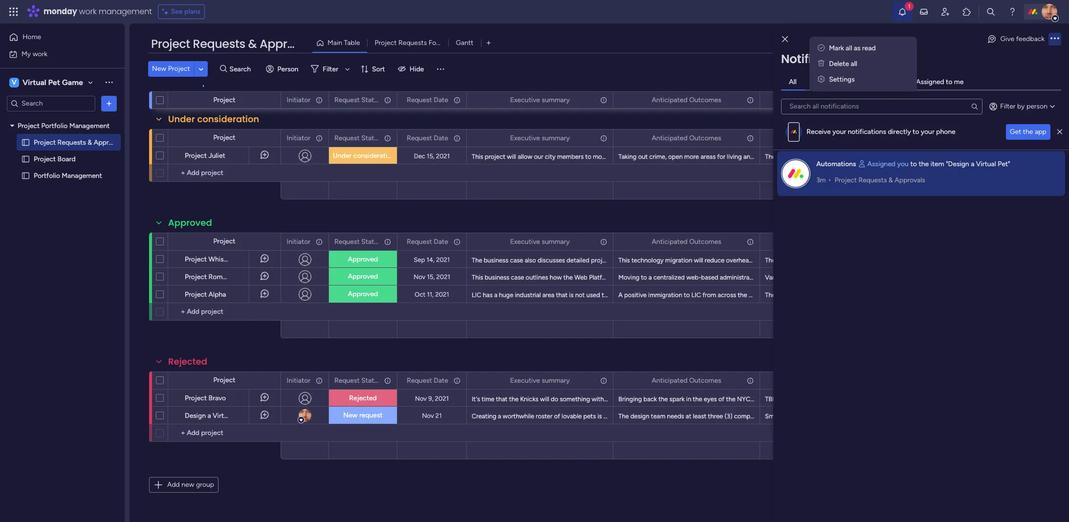 Task type: vqa. For each thing, say whether or not it's contained in the screenshot.
Filter by person Filter
yes



Task type: locate. For each thing, give the bounding box(es) containing it.
new project
[[152, 65, 190, 73]]

menu image
[[436, 64, 446, 74]]

outcomes for 4th anticipated outcomes field from the bottom
[[690, 96, 722, 104]]

1 recommendation field from the top
[[804, 95, 863, 105]]

3 anticipated outcomes from the top
[[652, 237, 722, 246]]

recommendation field for consideration
[[804, 133, 863, 144]]

executive for third executive summary field from the bottom
[[510, 134, 540, 142]]

dec
[[414, 152, 426, 160]]

case left 'discusses'
[[510, 257, 524, 264]]

ideas
[[942, 413, 956, 420]]

2021 for nov 9, 2021
[[435, 395, 449, 402]]

1 vertical spatial with
[[592, 396, 604, 403]]

15, for dec
[[427, 152, 435, 160]]

0 horizontal spatial rejected
[[168, 356, 207, 368]]

2 mainframe from the top
[[1033, 292, 1063, 299]]

0 vertical spatial recommendation field
[[804, 95, 863, 105]]

assigned for assigned to me
[[917, 78, 945, 86]]

0 vertical spatial centralized
[[1004, 257, 1036, 264]]

Anticipated Outcomes field
[[650, 95, 724, 105], [650, 133, 724, 144], [650, 237, 724, 247], [650, 375, 724, 386]]

Under consideration field
[[166, 113, 262, 126]]

least
[[693, 413, 707, 420]]

& inside "field"
[[248, 36, 257, 52]]

notifications image
[[898, 7, 908, 17]]

4 request status from the top
[[335, 376, 381, 385]]

1 request date from the top
[[407, 96, 449, 104]]

project down the moving to a centralized web-based administrative platform will enable smith consulting to manage its employee payroll systems and administrative functions in
[[832, 292, 853, 299]]

new inside button
[[152, 65, 166, 73]]

recommendation up opportunities
[[807, 134, 861, 142]]

as down were
[[859, 292, 865, 299]]

15, right dec
[[427, 152, 435, 160]]

nov down sep
[[414, 273, 426, 281]]

main table button
[[313, 35, 368, 51]]

measures,
[[670, 257, 699, 264]]

case for also
[[510, 257, 524, 264]]

Rejected field
[[166, 356, 210, 368]]

goals,
[[614, 257, 630, 264]]

2021 for oct 11, 2021
[[436, 291, 449, 298]]

0 horizontal spatial &
[[88, 138, 92, 147]]

summary for first executive summary field from the bottom
[[542, 376, 570, 385]]

of right 2/3
[[688, 292, 694, 299]]

filter for filter
[[323, 65, 338, 73]]

1 15, from the top
[[427, 152, 435, 160]]

the approach described herein allows us to meet our corporate objectives of continuously improving efficie
[[766, 257, 1070, 264]]

notifications dialog
[[774, 23, 1070, 522]]

3 anticipated outcomes field from the top
[[650, 237, 724, 247]]

option
[[0, 117, 125, 119]]

0 vertical spatial + add project text field
[[173, 167, 276, 179]]

0 horizontal spatial new
[[152, 65, 166, 73]]

and down tasks.
[[985, 274, 996, 281]]

v
[[12, 78, 17, 86]]

v2 mark as read image
[[818, 44, 825, 52]]

business
[[484, 257, 509, 264], [485, 274, 510, 281], [710, 274, 735, 281], [1011, 274, 1035, 281]]

1 horizontal spatial administrative
[[997, 274, 1038, 281]]

outcomes for 3rd anticipated outcomes field
[[690, 237, 722, 246]]

summary for third executive summary field from the top
[[542, 237, 570, 246]]

request date field up "9," on the left bottom of page
[[405, 375, 451, 386]]

various
[[766, 274, 787, 281]]

1 public board image from the top
[[21, 138, 30, 147]]

3 executive from the top
[[510, 237, 540, 246]]

2 vertical spatial this
[[472, 274, 484, 281]]

recommendation field down unread
[[804, 95, 863, 105]]

column information image
[[747, 96, 755, 104], [962, 96, 970, 104], [316, 134, 323, 142], [384, 134, 392, 142], [453, 134, 461, 142], [316, 238, 323, 246], [600, 238, 608, 246], [747, 238, 755, 246]]

industrial down various options and alternatives were analyzed to determine the best way to leverage technology to improv
[[901, 292, 927, 299]]

approved inside field
[[168, 217, 212, 229]]

nov 15, 2021
[[414, 273, 450, 281]]

4 request status field from the top
[[332, 375, 382, 386]]

youth
[[753, 396, 769, 403]]

0 vertical spatial approved budget
[[913, 96, 967, 104]]

virtual inside notifications dialog
[[977, 160, 997, 168]]

public board image
[[21, 154, 30, 164]]

work inside button
[[33, 50, 48, 58]]

2021 for sep 14, 2021
[[436, 256, 450, 263]]

2 date from the top
[[434, 134, 449, 142]]

project right caret down icon
[[18, 122, 40, 130]]

pets
[[584, 413, 596, 420]]

2 team from the left
[[875, 413, 890, 420]]

overhead
[[727, 257, 753, 264]]

lic left "3"
[[692, 292, 702, 299]]

project whiskey
[[185, 255, 234, 264]]

3 initiator from the top
[[287, 237, 311, 246]]

date
[[434, 96, 449, 104], [434, 134, 449, 142], [434, 237, 449, 246], [434, 376, 449, 385]]

2 vertical spatial with
[[838, 413, 851, 420]]

request status for first request status field from the top
[[335, 96, 381, 104]]

approvals down 'you'
[[895, 176, 926, 184]]

web-
[[687, 274, 702, 281]]

invite members image
[[941, 7, 951, 17]]

areas right open
[[684, 153, 699, 160]]

inbox image
[[920, 7, 929, 17]]

technology down the improving
[[1010, 274, 1042, 281]]

to the item "design a virtual pet"
[[911, 160, 1011, 168]]

35k
[[763, 292, 774, 299]]

3 outcomes from the top
[[690, 237, 722, 246]]

automations image
[[782, 159, 811, 188]]

new left request
[[344, 411, 358, 420]]

knicks
[[520, 396, 539, 403]]

the right sep 14, 2021
[[472, 257, 483, 264]]

is for to
[[598, 413, 602, 420]]

monday
[[44, 6, 77, 17]]

1 horizontal spatial has
[[724, 153, 734, 160]]

column information image
[[316, 96, 323, 104], [384, 96, 392, 104], [453, 96, 461, 104], [600, 96, 608, 104], [894, 96, 902, 104], [600, 134, 608, 142], [747, 134, 755, 142], [894, 134, 902, 142], [384, 238, 392, 246], [453, 238, 461, 246], [316, 377, 323, 385], [384, 377, 392, 385], [453, 377, 461, 385], [600, 377, 608, 385], [747, 377, 755, 385]]

2 methodically from the top
[[865, 292, 902, 299]]

0 horizontal spatial also
[[525, 257, 536, 264]]

to left the bring on the bottom right
[[653, 292, 659, 299]]

2021 right 11,
[[436, 291, 449, 298]]

1 horizontal spatial filter
[[1001, 102, 1016, 110]]

Search in workspace field
[[21, 98, 82, 109]]

1 horizontal spatial rejected
[[349, 394, 377, 403]]

request date field up dec 15, 2021
[[405, 133, 451, 144]]

1
[[1003, 39, 1006, 47]]

2 horizontal spatial is
[[647, 292, 651, 299]]

this up (wp)
[[619, 257, 630, 264]]

0 vertical spatial data
[[938, 153, 950, 160]]

under
[[168, 113, 195, 125], [333, 152, 352, 160]]

dev left teams on the bottom
[[884, 413, 895, 420]]

1 vertical spatial nov
[[415, 395, 427, 402]]

2 recommendation from the top
[[807, 134, 861, 142]]

0 horizontal spatial in
[[687, 396, 692, 403]]

address
[[664, 274, 686, 281]]

industrial
[[515, 292, 541, 299], [901, 292, 927, 299]]

invite / 1
[[980, 39, 1006, 47]]

0 horizontal spatial has
[[483, 292, 493, 299]]

project.
[[975, 274, 997, 281]]

and right "costs"
[[774, 257, 784, 264]]

public board image for project requests & approvals
[[21, 138, 30, 147]]

0 vertical spatial technology
[[632, 257, 664, 264]]

Approved field
[[166, 217, 215, 229]]

case left improv
[[1037, 274, 1050, 281]]

will down the business case also discusses detailed project goals, performance measures, assumptions, constraints, and alternative options.
[[653, 274, 662, 281]]

0 horizontal spatial administrative
[[720, 274, 761, 281]]

new inside button
[[182, 481, 194, 489]]

project up sort
[[375, 39, 397, 47]]

select product image
[[9, 7, 19, 17]]

1 recommendation from the top
[[807, 96, 861, 104]]

2021
[[436, 152, 450, 160], [436, 256, 450, 263], [437, 273, 450, 281], [436, 291, 449, 298], [435, 395, 449, 402]]

1 status from the top
[[362, 96, 381, 104]]

& inside notifications dialog
[[889, 176, 894, 184]]

15, down 14,
[[427, 273, 435, 281]]

consideration up "juliet"
[[197, 113, 259, 125]]

2 vertical spatial as
[[859, 292, 865, 299]]

functions left pet"
[[964, 153, 991, 160]]

directly
[[889, 128, 912, 136]]

the recommended wp project will methodically migrate the data and functions of our current mainframe sy
[[766, 153, 1070, 160], [766, 292, 1070, 299]]

2 wp from the top
[[821, 292, 831, 299]]

performance
[[632, 257, 668, 264]]

1 vertical spatial data
[[938, 292, 950, 299]]

see plans button
[[158, 4, 205, 19]]

consulting
[[838, 274, 869, 281]]

0 vertical spatial options image
[[1051, 36, 1060, 43]]

2 migrate from the top
[[903, 292, 925, 299]]

all right mark
[[846, 44, 853, 52]]

1 horizontal spatial design
[[852, 413, 871, 420]]

0 horizontal spatial centralized
[[654, 274, 685, 281]]

2 across from the left
[[755, 292, 773, 299]]

2 your from the left
[[922, 128, 935, 136]]

members
[[558, 153, 584, 160]]

project inside notifications dialog
[[835, 176, 857, 184]]

2 horizontal spatial project requests & approvals
[[835, 176, 926, 184]]

approvals inside notifications dialog
[[895, 176, 926, 184]]

filter left 'by'
[[1001, 102, 1016, 110]]

1 request status from the top
[[335, 96, 381, 104]]

1 horizontal spatial that
[[556, 292, 568, 299]]

1 horizontal spatial options image
[[1051, 36, 1060, 43]]

1 dev from the left
[[863, 413, 874, 420]]

area left on at the right of page
[[928, 292, 941, 299]]

give feedback button
[[984, 31, 1049, 47]]

to down 'us'
[[870, 274, 876, 281]]

0 vertical spatial approved budget field
[[910, 95, 967, 105]]

the right between
[[852, 413, 862, 420]]

work for my
[[33, 50, 48, 58]]

project up platform
[[591, 257, 612, 264]]

of right eyes
[[719, 396, 725, 403]]

2 summary from the top
[[542, 134, 570, 142]]

0 vertical spatial also
[[525, 257, 536, 264]]

2 horizontal spatial approvals
[[895, 176, 926, 184]]

request status for second request status field from the bottom of the page
[[335, 237, 381, 246]]

4 outcomes from the top
[[690, 376, 722, 385]]

0 horizontal spatial with
[[592, 396, 604, 403]]

1 vertical spatial recommendation
[[807, 134, 861, 142]]

project board
[[34, 155, 76, 163]]

all right delete
[[851, 60, 858, 68]]

is
[[570, 292, 574, 299], [647, 292, 651, 299], [598, 413, 602, 420]]

filter inside button
[[1001, 102, 1016, 110]]

work for monday
[[79, 6, 97, 17]]

2 vertical spatial approvals
[[895, 176, 926, 184]]

2 dev from the left
[[884, 413, 895, 420]]

design right between
[[852, 413, 871, 420]]

the left large
[[818, 257, 827, 264]]

options image
[[1051, 36, 1060, 43], [104, 99, 114, 108]]

2 vertical spatial project requests & approvals
[[835, 176, 926, 184]]

1 approved budget field from the top
[[910, 95, 967, 105]]

initiator for 4th initiator field
[[287, 376, 311, 385]]

app
[[1036, 127, 1047, 136]]

project alpha
[[185, 291, 226, 299]]

+ Add project text field
[[173, 167, 276, 179], [173, 306, 276, 318]]

to right way
[[977, 274, 983, 281]]

increase
[[756, 153, 780, 160]]

1 summary from the top
[[542, 96, 570, 104]]

recommendation for new requests
[[807, 96, 861, 104]]

0 horizontal spatial manage
[[878, 274, 900, 281]]

management
[[69, 122, 110, 130], [62, 171, 102, 180]]

2021 down sep 14, 2021
[[437, 273, 450, 281]]

smith
[[819, 274, 836, 281]]

1 executive from the top
[[510, 96, 540, 104]]

Request Date field
[[405, 95, 451, 105], [405, 133, 451, 144], [405, 237, 451, 247], [405, 375, 451, 386]]

2 15, from the top
[[427, 273, 435, 281]]

open
[[669, 153, 683, 160]]

assigned left me
[[917, 78, 945, 86]]

0 vertical spatial 15,
[[427, 152, 435, 160]]

hide button
[[394, 61, 430, 77]]

rejected inside rejected field
[[168, 356, 207, 368]]

4 initiator from the top
[[287, 376, 311, 385]]

Search field
[[227, 62, 257, 76]]

pet
[[48, 78, 60, 87], [235, 412, 245, 420], [652, 413, 662, 420]]

2 status from the top
[[362, 134, 381, 142]]

1 outcomes from the top
[[690, 96, 722, 104]]

i was mentioned
[[851, 78, 901, 86]]

2 vertical spatial nov
[[422, 412, 434, 419]]

2 vertical spatial &
[[889, 176, 894, 184]]

and left were
[[844, 274, 854, 281]]

0 horizontal spatial your
[[833, 128, 847, 136]]

justification
[[921, 274, 955, 281]]

request status for 1st request status field from the bottom of the page
[[335, 376, 381, 385]]

2 initiator from the top
[[287, 134, 311, 142]]

offer
[[743, 153, 757, 160]]

0 vertical spatial work
[[79, 6, 97, 17]]

project up "project romeo"
[[185, 255, 207, 264]]

Executive summary field
[[508, 95, 573, 105], [508, 133, 573, 144], [508, 237, 573, 247], [508, 375, 573, 386]]

1 vertical spatial approvals
[[94, 138, 124, 147]]

notifications
[[782, 51, 856, 67]]

1 horizontal spatial city
[[712, 153, 722, 160]]

list box containing project portfolio management
[[0, 115, 125, 316]]

budget down me
[[945, 96, 967, 104]]

0 vertical spatial has
[[724, 153, 734, 160]]

today.
[[602, 292, 620, 299]]

pet up + add project text field at the left of the page
[[235, 412, 245, 420]]

2 horizontal spatial lic
[[848, 292, 858, 299]]

anticipated outcomes for 3rd anticipated outcomes field
[[652, 237, 722, 246]]

wp right crime
[[821, 153, 831, 160]]

huddles/syncs
[[782, 413, 824, 420]]

1 approved budget from the top
[[913, 96, 967, 104]]

0 horizontal spatial dev
[[863, 413, 874, 420]]

3 status from the top
[[362, 237, 381, 246]]

migrate left item
[[903, 153, 925, 160]]

foster
[[923, 413, 940, 420]]

2 anticipated from the top
[[652, 134, 688, 142]]

phone
[[937, 128, 956, 136]]

regarding
[[771, 396, 798, 403]]

3 executive summary from the top
[[510, 237, 570, 246]]

not
[[576, 292, 585, 299]]

virtual inside the workspace selection element
[[23, 78, 46, 87]]

1 image
[[905, 0, 914, 11]]

your right receive
[[833, 128, 847, 136]]

current up "3"
[[688, 274, 709, 281]]

1 horizontal spatial new
[[168, 75, 187, 88]]

4 anticipated outcomes field from the top
[[650, 375, 724, 386]]

2 request status from the top
[[335, 134, 381, 142]]

of right coast
[[992, 292, 998, 299]]

0 vertical spatial &
[[248, 36, 257, 52]]

0 vertical spatial mainframe
[[1033, 153, 1063, 160]]

2 outcomes from the top
[[690, 134, 722, 142]]

summary for 1st executive summary field
[[542, 96, 570, 104]]

0 horizontal spatial assigned
[[868, 160, 896, 168]]

functions down employees
[[1039, 274, 1066, 281]]

0 vertical spatial with
[[804, 257, 816, 264]]

search image
[[972, 102, 979, 110]]

public board image down public board image
[[21, 171, 30, 180]]

0 horizontal spatial technology
[[632, 257, 664, 264]]

0 horizontal spatial filter
[[323, 65, 338, 73]]

will
[[507, 153, 517, 160], [854, 153, 863, 160], [694, 257, 704, 264], [653, 274, 662, 281], [788, 274, 797, 281], [854, 292, 863, 299], [540, 396, 550, 403]]

dapulse x slim image
[[1058, 128, 1063, 135]]

& down 'project portfolio management'
[[88, 138, 92, 147]]

2 request date field from the top
[[405, 133, 451, 144]]

with for the
[[804, 257, 816, 264]]

4 request date field from the top
[[405, 375, 451, 386]]

4 date from the top
[[434, 376, 449, 385]]

Initiator field
[[284, 95, 313, 105], [284, 133, 313, 144], [284, 237, 313, 247], [284, 375, 313, 386]]

list box
[[0, 115, 125, 316]]

oct
[[415, 291, 426, 298]]

4 executive summary field from the top
[[508, 375, 573, 386]]

0 horizontal spatial that
[[496, 396, 508, 403]]

project left the allow
[[485, 153, 506, 160]]

based
[[702, 274, 719, 281]]

1 vertical spatial migrate
[[903, 292, 925, 299]]

1 vertical spatial rejected
[[349, 394, 377, 403]]

executive summary for 1st executive summary field
[[510, 96, 570, 104]]

1 vertical spatial assigned
[[868, 160, 896, 168]]

work right the begin
[[823, 413, 837, 420]]

2 areas from the left
[[701, 153, 716, 160]]

the left plan
[[621, 292, 632, 299]]

virtual
[[23, 78, 46, 87], [977, 160, 997, 168], [213, 412, 233, 420], [632, 413, 650, 420]]

0 vertical spatial manage
[[935, 257, 957, 264]]

dis
[[1064, 274, 1070, 281]]

2 public board image from the top
[[21, 171, 30, 180]]

filter inside popup button
[[323, 65, 338, 73]]

1 horizontal spatial pet
[[235, 412, 245, 420]]

recommended
[[778, 153, 819, 160], [778, 292, 819, 299]]

1 horizontal spatial is
[[598, 413, 602, 420]]

current right coast
[[1011, 292, 1032, 299]]

0 horizontal spatial options image
[[104, 99, 114, 108]]

1 team from the left
[[651, 413, 666, 420]]

1 horizontal spatial industrial
[[901, 292, 927, 299]]

at
[[686, 413, 692, 420]]

1 vertical spatial under consideration
[[333, 152, 395, 160]]

1 vertical spatial this
[[619, 257, 630, 264]]

crucial
[[604, 413, 623, 420]]

assigned for assigned you
[[868, 160, 896, 168]]

settings
[[830, 75, 855, 84]]

add new group
[[167, 481, 214, 489]]

moving to a centralized web-based administrative platform will enable smith consulting to manage its employee payroll systems and administrative functions in
[[619, 274, 1070, 281]]

+ add project text field down "juliet"
[[173, 167, 276, 179]]

new for new project
[[152, 65, 166, 73]]

to right the required
[[927, 257, 933, 264]]

Approved Budget field
[[910, 95, 967, 105], [910, 133, 967, 144]]

nov for nov 21
[[422, 412, 434, 419]]

crime
[[801, 153, 817, 160]]

design down bringing
[[631, 413, 650, 420]]

0 vertical spatial filter
[[323, 65, 338, 73]]

New requests field
[[166, 75, 231, 88]]

1 horizontal spatial across
[[755, 292, 773, 299]]

concerns,
[[736, 274, 764, 281]]

1 design from the left
[[631, 413, 650, 420]]

+ Add project text field
[[173, 428, 276, 439]]

2 horizontal spatial &
[[889, 176, 894, 184]]

workspace options image
[[104, 77, 114, 87]]

1 anticipated outcomes field from the top
[[650, 95, 724, 105]]

4 initiator field from the top
[[284, 375, 313, 386]]

1 vertical spatial new
[[182, 481, 194, 489]]

15, for nov
[[427, 273, 435, 281]]

executive summary for third executive summary field from the top
[[510, 237, 570, 246]]

request date field down the hide
[[405, 95, 451, 105]]

new inside field
[[168, 75, 187, 88]]

nov for nov 15, 2021
[[414, 273, 426, 281]]

3 request status from the top
[[335, 237, 381, 246]]

2 vertical spatial new
[[344, 411, 358, 420]]

bringing back the spark in the eyes of the nyc youth regarding basketball career
[[619, 396, 847, 403]]

this for this business case outlines how the web platform (wp) project will address current business concerns, the benefits of the project, and recommendations and justification of the project. the business case also dis
[[472, 274, 484, 281]]

all
[[846, 44, 853, 52], [851, 60, 858, 68], [665, 153, 671, 160]]

new right 35k
[[775, 292, 787, 299]]

workspace image
[[9, 77, 19, 88]]

0 vertical spatial the recommended wp project will methodically migrate the data and functions of our current mainframe sy
[[766, 153, 1070, 160]]

3 summary from the top
[[542, 237, 570, 246]]

1 horizontal spatial with
[[804, 257, 816, 264]]

also left dis
[[1051, 274, 1063, 281]]

1 horizontal spatial team
[[875, 413, 890, 420]]

2 lic from the left
[[692, 292, 702, 299]]

1 migrate from the top
[[903, 153, 925, 160]]

moving
[[619, 274, 640, 281]]

new
[[775, 292, 787, 299], [182, 481, 194, 489]]

executive for first executive summary field from the bottom
[[510, 376, 540, 385]]

0 horizontal spatial design
[[631, 413, 650, 420]]

centralized up the bring on the bottom right
[[654, 274, 685, 281]]

analyzed
[[874, 274, 899, 281]]

0 vertical spatial new
[[152, 65, 166, 73]]

web
[[575, 274, 588, 281]]

0 vertical spatial project
[[485, 153, 506, 160]]

date up sep 14, 2021
[[434, 237, 449, 246]]

public board image
[[21, 138, 30, 147], [21, 171, 30, 180]]

lic
[[472, 292, 482, 299], [692, 292, 702, 299], [848, 292, 858, 299]]

unread
[[813, 78, 835, 86]]

is left not
[[570, 292, 574, 299]]

0 horizontal spatial project requests & approvals
[[34, 138, 124, 147]]

None search field
[[782, 99, 983, 114]]

new right add
[[182, 481, 194, 489]]

1 anticipated outcomes from the top
[[652, 96, 722, 104]]

new for new requests
[[168, 75, 187, 88]]

0 horizontal spatial team
[[651, 413, 666, 420]]

request status for 3rd request status field from the bottom of the page
[[335, 134, 381, 142]]

1 vertical spatial mainframe
[[1033, 292, 1063, 299]]

3 anticipated from the top
[[652, 237, 688, 246]]

2 sy from the top
[[1065, 292, 1070, 299]]

public board image up public board image
[[21, 138, 30, 147]]

pet inside the workspace selection element
[[48, 78, 60, 87]]

2 the recommended wp project will methodically migrate the data and functions of our current mainframe sy from the top
[[766, 292, 1070, 299]]

constraints,
[[739, 257, 772, 264]]

basketball
[[799, 396, 828, 403]]

Recommendation field
[[804, 95, 863, 105], [804, 133, 863, 144]]

0 vertical spatial sy
[[1065, 153, 1070, 160]]

pet left 'game'
[[48, 78, 60, 87]]

project requests & approvals
[[151, 36, 318, 52], [34, 138, 124, 147], [835, 176, 926, 184]]

work right monday
[[79, 6, 97, 17]]

has left huge
[[483, 292, 493, 299]]

0 horizontal spatial area
[[543, 292, 555, 299]]

2021 right 14,
[[436, 256, 450, 263]]

Project Requests & Approvals field
[[149, 36, 318, 52]]

approvals down 'project portfolio management'
[[94, 138, 124, 147]]

0 horizontal spatial across
[[718, 292, 737, 299]]

large
[[829, 257, 843, 264]]

1 horizontal spatial your
[[922, 128, 935, 136]]

1 initiator from the top
[[287, 96, 311, 104]]

under inside field
[[168, 113, 195, 125]]

2021 right dec
[[436, 152, 450, 160]]

approvals up the person
[[260, 36, 318, 52]]

in down w at the right
[[1068, 274, 1070, 281]]

1 horizontal spatial area
[[816, 153, 829, 160]]

1 executive summary from the top
[[510, 96, 570, 104]]

1 vertical spatial current
[[688, 274, 709, 281]]

Request Status field
[[332, 95, 382, 105], [332, 133, 382, 144], [332, 237, 382, 247], [332, 375, 382, 386]]

0 vertical spatial recommended
[[778, 153, 819, 160]]

project requests & approvals inside "field"
[[151, 36, 318, 52]]

4 summary from the top
[[542, 376, 570, 385]]

0 horizontal spatial city
[[545, 153, 556, 160]]

a right "design
[[972, 160, 975, 168]]

project requests & approvals down "assigned you" at the right top of the page
[[835, 176, 926, 184]]

2021 for nov 15, 2021
[[437, 273, 450, 281]]

dapulse admin menu image
[[818, 75, 825, 84]]

project requests & approvals up search field
[[151, 36, 318, 52]]

under consideration inside under consideration field
[[168, 113, 259, 125]]

4 anticipated outcomes from the top
[[652, 376, 722, 385]]

2 anticipated outcomes from the top
[[652, 134, 722, 142]]

4 anticipated from the top
[[652, 376, 688, 385]]

2 executive from the top
[[510, 134, 540, 142]]

as left read
[[854, 44, 861, 52]]

receive
[[807, 128, 831, 136]]

status for first request status field from the top
[[362, 96, 381, 104]]

requests inside notifications dialog
[[859, 176, 888, 184]]

project up project alpha at the left bottom
[[185, 273, 207, 281]]

2 executive summary from the top
[[510, 134, 570, 142]]

2 + add project text field from the top
[[173, 306, 276, 318]]

4 status from the top
[[362, 376, 381, 385]]



Task type: describe. For each thing, give the bounding box(es) containing it.
2 horizontal spatial consideration
[[831, 153, 870, 160]]

add view image
[[487, 39, 491, 47]]

on
[[942, 292, 949, 299]]

2 vertical spatial work
[[823, 413, 837, 420]]

its
[[902, 274, 909, 281]]

anticipated for 3rd anticipated outcomes field
[[652, 237, 688, 246]]

person
[[278, 65, 299, 73]]

1 horizontal spatial centralized
[[1004, 257, 1036, 264]]

2 data from the top
[[938, 292, 950, 299]]

summary for third executive summary field from the bottom
[[542, 134, 570, 142]]

0 vertical spatial current
[[1011, 153, 1032, 160]]

recommendation field for requests
[[804, 95, 863, 105]]

3m
[[817, 176, 826, 184]]

anticipated outcomes for 4th anticipated outcomes field
[[652, 376, 722, 385]]

2 request status field from the top
[[332, 133, 382, 144]]

will left do
[[540, 396, 550, 403]]

1 initiator field from the top
[[284, 95, 313, 105]]

0 vertical spatial management
[[69, 122, 110, 130]]

the left item
[[919, 160, 930, 168]]

the left on at the right of page
[[927, 292, 936, 299]]

a left huge
[[495, 292, 498, 299]]

2021 for dec 15, 2021
[[436, 152, 450, 160]]

it's
[[472, 396, 480, 403]]

filter by person
[[1001, 102, 1048, 110]]

this business case outlines how the web platform (wp) project will address current business concerns, the benefits of the project, and recommendations and justification of the project. the business case also dis
[[472, 274, 1070, 281]]

supply
[[711, 292, 730, 299]]

from
[[703, 292, 717, 299]]

1 vertical spatial also
[[1051, 274, 1063, 281]]

employees
[[1037, 257, 1068, 264]]

discusses
[[538, 257, 565, 264]]

platform
[[589, 274, 614, 281]]

request
[[360, 411, 383, 420]]

(3)
[[725, 413, 733, 420]]

the business case also discusses detailed project goals, performance measures, assumptions, constraints, and alternative options.
[[472, 257, 840, 264]]

lic has a huge industrial area that is not used today. the plan is to bring 2/3 of the 3 supply centers across the country
[[472, 292, 808, 299]]

arrow down image
[[342, 63, 354, 75]]

the down continuously
[[998, 274, 1009, 281]]

3 request status field from the top
[[332, 237, 382, 247]]

james peterson image
[[1042, 4, 1058, 20]]

1 vertical spatial options image
[[104, 99, 114, 108]]

(wp)
[[615, 274, 630, 281]]

status for 1st request status field from the bottom of the page
[[362, 376, 381, 385]]

form
[[429, 39, 445, 47]]

executive summary for third executive summary field from the bottom
[[510, 134, 570, 142]]

2 vertical spatial all
[[665, 153, 671, 160]]

and right its
[[909, 274, 920, 281]]

help image
[[1008, 7, 1018, 17]]

initiator for first initiator field from the top of the page
[[287, 96, 311, 104]]

1 horizontal spatial manage
[[935, 257, 957, 264]]

1 vertical spatial manage
[[878, 274, 900, 281]]

1 vertical spatial functions
[[1039, 274, 1066, 281]]

and right on at the right of page
[[952, 292, 962, 299]]

requests inside "field"
[[193, 36, 245, 52]]

approvals inside "field"
[[260, 36, 318, 52]]

the left "3"
[[695, 292, 705, 299]]

2 city from the left
[[712, 153, 722, 160]]

mark all as read
[[830, 44, 876, 52]]

2 industrial from the left
[[901, 292, 927, 299]]

outcomes for 4th anticipated outcomes field
[[690, 376, 722, 385]]

way
[[964, 274, 975, 281]]

to right 'you'
[[911, 160, 918, 168]]

romeo
[[209, 273, 230, 281]]

3 lic from the left
[[848, 292, 858, 299]]

1 vertical spatial portfolio
[[34, 171, 60, 180]]

you
[[898, 160, 909, 168]]

meet
[[890, 257, 905, 264]]

improv
[[1052, 274, 1070, 281]]

the right 35k
[[775, 292, 784, 299]]

to left foster
[[915, 413, 921, 420]]

pet
[[763, 413, 773, 420]]

v2 delete line image
[[818, 60, 825, 68]]

2 approved budget field from the top
[[910, 133, 967, 144]]

2 recommended from the top
[[778, 292, 819, 299]]

1 lic from the left
[[472, 292, 482, 299]]

me
[[955, 78, 964, 86]]

a right design
[[208, 412, 211, 420]]

coast
[[976, 292, 992, 299]]

lovable
[[562, 413, 582, 420]]

anticipated outcomes for second anticipated outcomes field from the top of the page
[[652, 134, 722, 142]]

design a virtual pet
[[185, 412, 245, 420]]

1 vertical spatial has
[[483, 292, 493, 299]]

freely
[[611, 153, 627, 160]]

pet"
[[998, 160, 1011, 168]]

2 executive summary field from the top
[[508, 133, 573, 144]]

my work
[[22, 50, 48, 58]]

search everything image
[[987, 7, 996, 17]]

0 vertical spatial portfolio
[[41, 122, 68, 130]]

1 budget from the top
[[945, 96, 967, 104]]

1 data from the top
[[938, 153, 950, 160]]

will left reduce
[[694, 257, 704, 264]]

the left "design
[[927, 153, 936, 160]]

0 vertical spatial as
[[854, 44, 861, 52]]

designs
[[774, 413, 796, 420]]

3 date from the top
[[434, 237, 449, 246]]

for
[[718, 153, 726, 160]]

none search field inside notifications dialog
[[782, 99, 983, 114]]

to right crucial
[[624, 413, 630, 420]]

a inside dialog
[[972, 160, 975, 168]]

the left eyes
[[693, 396, 703, 403]]

2 vertical spatial functions
[[964, 292, 991, 299]]

the right without
[[781, 153, 791, 160]]

of left pet"
[[992, 153, 998, 160]]

my work button
[[6, 46, 105, 62]]

1 administrative from the left
[[720, 274, 761, 281]]

feedback
[[1017, 35, 1045, 43]]

requests inside "button"
[[399, 39, 427, 47]]

project inside "field"
[[151, 36, 190, 52]]

the left 'biggest'
[[867, 292, 876, 299]]

case for outlines
[[511, 274, 524, 281]]

1 vertical spatial management
[[62, 171, 102, 180]]

project up bravo
[[213, 376, 236, 384]]

1 horizontal spatial in
[[1068, 274, 1070, 281]]

2 request date from the top
[[407, 134, 449, 142]]

1 industrial from the left
[[515, 292, 541, 299]]

2 anticipated outcomes field from the top
[[650, 133, 724, 144]]

to left enjoy
[[640, 153, 647, 160]]

and right item
[[952, 153, 962, 160]]

project up under consideration field at left top
[[213, 96, 236, 104]]

apps image
[[963, 7, 972, 17]]

to left move
[[586, 153, 592, 160]]

the up 35k
[[766, 274, 775, 281]]

1 across from the left
[[718, 292, 737, 299]]

the left taking
[[766, 153, 776, 160]]

initiator for third initiator field from the bottom
[[287, 134, 311, 142]]

outcomes for second anticipated outcomes field from the top of the page
[[690, 134, 722, 142]]

a down performance
[[649, 274, 652, 281]]

executive for 1st executive summary field
[[510, 96, 540, 104]]

1 + add project text field from the top
[[173, 167, 276, 179]]

1 areas from the left
[[684, 153, 699, 160]]

project up "lic has a huge industrial area that is not used today. the plan is to bring 2/3 of the 3 supply centers across the country"
[[631, 274, 652, 281]]

1 wp from the top
[[821, 153, 831, 160]]

the up this business case outlines how the web platform (wp) project will address current business concerns, the benefits of the project, and recommendations and justification of the project. the business case also dis at the bottom of the page
[[766, 257, 776, 264]]

all for delete
[[851, 60, 858, 68]]

invite
[[980, 39, 997, 47]]

our right the meet
[[906, 257, 916, 264]]

anticipated for 4th anticipated outcomes field
[[652, 376, 688, 385]]

1 methodically from the top
[[865, 153, 902, 160]]

1 vertical spatial in
[[687, 396, 692, 403]]

payroll
[[940, 274, 959, 281]]

4 request date from the top
[[407, 376, 449, 385]]

options image inside notifications dialog
[[1051, 36, 1060, 43]]

tbd
[[766, 396, 777, 403]]

2 horizontal spatial pet
[[652, 413, 662, 420]]

will left 'enable'
[[788, 274, 797, 281]]

main
[[328, 39, 342, 47]]

the left knicks
[[509, 396, 519, 403]]

to left offer
[[735, 153, 741, 160]]

3 request date from the top
[[407, 237, 449, 246]]

requests
[[190, 75, 229, 88]]

biggest
[[878, 292, 899, 299]]

3 initiator field from the top
[[284, 237, 313, 247]]

1 the recommended wp project will methodically migrate the data and functions of our current mainframe sy from the top
[[766, 153, 1070, 160]]

1 request status field from the top
[[332, 95, 382, 105]]

1 vertical spatial as
[[818, 153, 825, 160]]

virtual up + add project text field at the left of the page
[[213, 412, 233, 420]]

and left teams on the bottom
[[872, 413, 883, 420]]

positioning
[[815, 292, 846, 299]]

1 vertical spatial technology
[[1010, 274, 1042, 281]]

nov 21
[[422, 412, 442, 419]]

the design team needs at least three (3) complete pet designs to begin work with the dev team
[[619, 413, 890, 420]]

of right roster
[[555, 413, 561, 420]]

tasks.
[[976, 257, 992, 264]]

see plans
[[171, 7, 201, 16]]

see
[[171, 7, 183, 16]]

the inside button
[[1024, 127, 1034, 136]]

recommendation for under consideration
[[807, 134, 861, 142]]

to right moving
[[641, 274, 648, 281]]

this for this project will allow our city members to move freely and to enjoy all the areas the city has to offer without taking crime as a consideration
[[472, 153, 484, 160]]

oct 11, 2021
[[415, 291, 449, 298]]

angle down image
[[199, 65, 204, 73]]

item
[[931, 160, 945, 168]]

and right 'freely'
[[628, 153, 639, 160]]

1 horizontal spatial under
[[333, 152, 352, 160]]

anticipated outcomes for 4th anticipated outcomes field from the bottom
[[652, 96, 722, 104]]

1 vertical spatial &
[[88, 138, 92, 147]]

outlines
[[526, 274, 549, 281]]

filter for filter by person
[[1001, 102, 1016, 110]]

the right how
[[564, 274, 573, 281]]

consideration inside field
[[197, 113, 259, 125]]

status for 3rd request status field from the bottom of the page
[[362, 134, 381, 142]]

alternatives
[[824, 274, 857, 281]]

new project button
[[148, 61, 194, 77]]

assigned to me
[[917, 78, 964, 86]]

and down described
[[811, 274, 822, 281]]

the left the more
[[673, 153, 682, 160]]

2 budget from the top
[[945, 134, 967, 142]]

a right creating
[[498, 413, 501, 420]]

invite / 1 button
[[962, 35, 1010, 51]]

success
[[686, 413, 709, 420]]

1 vertical spatial centralized
[[654, 274, 685, 281]]

to down web-
[[684, 292, 690, 299]]

2 initiator field from the top
[[284, 133, 313, 144]]

workspace selection element
[[9, 77, 85, 88]]

3 executive summary field from the top
[[508, 237, 573, 247]]

initiator for 2nd initiator field from the bottom of the page
[[287, 237, 311, 246]]

1 recommended from the top
[[778, 153, 819, 160]]

of right these at right
[[978, 257, 984, 264]]

these
[[959, 257, 975, 264]]

a right crime
[[826, 153, 829, 160]]

1 vertical spatial project
[[591, 257, 612, 264]]

board
[[58, 155, 76, 163]]

to right analyzed
[[900, 274, 906, 281]]

public board image for portfolio management
[[21, 171, 30, 180]]

new for new request
[[344, 411, 358, 420]]

0 horizontal spatial project
[[485, 153, 506, 160]]

1 executive summary field from the top
[[508, 95, 573, 105]]

the right city.
[[766, 292, 776, 299]]

project up whiskey
[[213, 237, 236, 246]]

2 design from the left
[[852, 413, 871, 420]]

2 approved budget from the top
[[913, 134, 967, 142]]

1 horizontal spatial consideration
[[354, 152, 395, 160]]

approvals inside list box
[[94, 138, 124, 147]]

will left the allow
[[507, 153, 517, 160]]

1 vertical spatial project requests & approvals
[[34, 138, 124, 147]]

1 sy from the top
[[1065, 153, 1070, 160]]

1 city from the left
[[545, 153, 556, 160]]

our right the allow
[[534, 153, 544, 160]]

project up design
[[185, 394, 207, 403]]

anticipated for 4th anticipated outcomes field from the bottom
[[652, 96, 688, 104]]

hide
[[410, 65, 424, 73]]

automations
[[817, 160, 857, 168]]

the left best at the right bottom of the page
[[939, 274, 948, 281]]

2 horizontal spatial with
[[838, 413, 851, 420]]

1 date from the top
[[434, 96, 449, 104]]

of left way
[[956, 274, 962, 281]]

project inside button
[[168, 65, 190, 73]]

person
[[1027, 102, 1048, 110]]

executive for third executive summary field from the top
[[510, 237, 540, 246]]

game
[[62, 78, 83, 87]]

project juliet
[[185, 152, 225, 160]]

to left me
[[947, 78, 953, 86]]

project,
[[820, 274, 842, 281]]

the left smith
[[809, 274, 819, 281]]

caret down image
[[10, 122, 14, 129]]

v2 search image
[[220, 63, 227, 74]]

0 vertical spatial new
[[775, 292, 787, 299]]

status for second request status field from the bottom of the page
[[362, 237, 381, 246]]

project right crime
[[832, 153, 853, 160]]

the right best at the right bottom of the page
[[964, 274, 973, 281]]

something
[[560, 396, 590, 403]]

1 request date field from the top
[[405, 95, 451, 105]]

were
[[858, 274, 872, 281]]

the right the more
[[701, 153, 710, 160]]

3 request date field from the top
[[405, 237, 451, 247]]

virtual down back
[[632, 413, 650, 420]]

employee
[[910, 274, 938, 281]]

project inside "button"
[[375, 39, 397, 47]]

project left "juliet"
[[185, 152, 207, 160]]

virtual pet game
[[23, 78, 83, 87]]

continuously
[[985, 257, 1022, 264]]

the right back
[[659, 396, 668, 403]]

the left city.
[[738, 292, 748, 299]]

2 vertical spatial current
[[1011, 292, 1032, 299]]

without
[[758, 153, 780, 160]]

project up the project board
[[34, 138, 56, 147]]

our down get the app button
[[1000, 153, 1009, 160]]

1 mainframe from the top
[[1033, 153, 1063, 160]]

the down themselves
[[619, 413, 629, 420]]

2 horizontal spatial area
[[928, 292, 941, 299]]

of right benefits
[[802, 274, 808, 281]]

sep
[[414, 256, 425, 263]]

to left the begin
[[798, 413, 804, 420]]

various options and alternatives were analyzed to determine the best way to leverage technology to improv
[[766, 274, 1070, 281]]

project down "project romeo"
[[185, 291, 207, 299]]

Search all notifications search field
[[782, 99, 983, 114]]

the left the nyc
[[727, 396, 736, 403]]

project requests form button
[[368, 35, 449, 51]]

will down notifications
[[854, 153, 863, 160]]

city.
[[749, 292, 761, 299]]

11,
[[427, 291, 434, 298]]

2 administrative from the left
[[997, 274, 1038, 281]]

out
[[639, 153, 648, 160]]

spark
[[670, 396, 685, 403]]

and right jobs
[[803, 292, 813, 299]]

is for used
[[570, 292, 574, 299]]

to right 'us'
[[882, 257, 888, 264]]

required
[[902, 257, 925, 264]]

opportunities
[[830, 153, 868, 160]]

with for themselves
[[592, 396, 604, 403]]

to right directly
[[913, 128, 920, 136]]

the right on at the right of page
[[951, 292, 960, 299]]

huge
[[499, 292, 514, 299]]

leverage
[[984, 274, 1009, 281]]

portfolio management
[[34, 171, 102, 180]]

our down leverage
[[1000, 292, 1009, 299]]

and right living
[[744, 153, 754, 160]]

to left improv
[[1044, 274, 1050, 281]]

9,
[[429, 395, 434, 402]]

requests inside list box
[[58, 138, 86, 147]]

anticipated for second anticipated outcomes field from the top of the page
[[652, 134, 688, 142]]

project right public board image
[[34, 155, 56, 163]]

1 your from the left
[[833, 128, 847, 136]]

will down consulting
[[854, 292, 863, 299]]

executive summary for first executive summary field from the bottom
[[510, 376, 570, 385]]

nov for nov 9, 2021
[[415, 395, 427, 402]]

bring
[[661, 292, 675, 299]]

this for this technology migration will reduce overhead costs associated with the large workforce currently required to manage these tasks. de-centralized employees w
[[619, 257, 630, 264]]

0 vertical spatial functions
[[964, 153, 991, 160]]

project requests & approvals inside notifications dialog
[[835, 176, 926, 184]]

project up "juliet"
[[213, 134, 236, 142]]

all for mark
[[846, 44, 853, 52]]

alternative
[[786, 257, 816, 264]]



